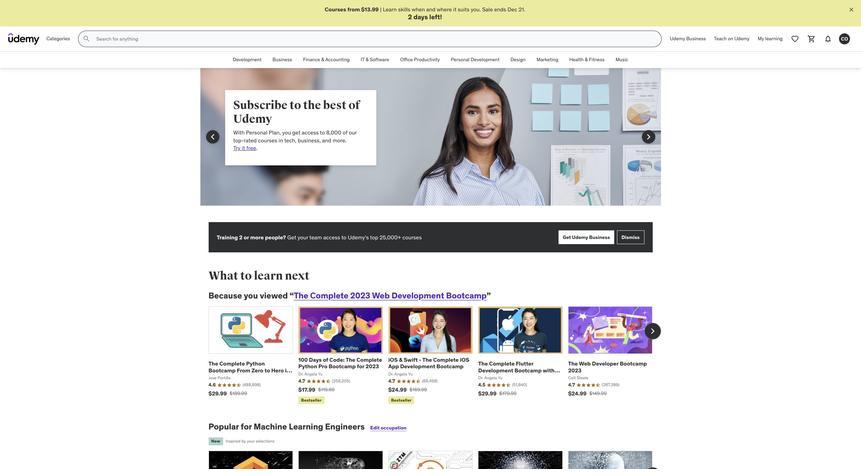 Task type: locate. For each thing, give the bounding box(es) containing it.
carousel element for the complete 2023 web development bootcamp link
[[209, 307, 661, 406]]

1 vertical spatial courses
[[403, 234, 422, 241]]

udemy inside 'link'
[[671, 36, 686, 42]]

health & fitness
[[570, 57, 605, 63]]

business
[[687, 36, 706, 42], [273, 57, 292, 63], [590, 234, 610, 240]]

development inside ios & swift - the complete ios app development bootcamp
[[401, 363, 436, 370]]

business left dismiss
[[590, 234, 610, 240]]

where
[[437, 6, 452, 13]]

it right try
[[242, 144, 245, 151]]

training
[[217, 234, 238, 241]]

dismiss
[[622, 234, 640, 240]]

1 horizontal spatial in
[[285, 367, 290, 374]]

of right the days
[[323, 356, 328, 363]]

0 horizontal spatial you
[[244, 290, 258, 301]]

python left from in the left of the page
[[209, 374, 227, 380]]

1 horizontal spatial courses
[[403, 234, 422, 241]]

2 down skills
[[408, 13, 412, 21]]

personal up rated
[[246, 129, 268, 136]]

my learning link
[[754, 31, 788, 47]]

1 vertical spatial for
[[241, 422, 252, 432]]

edit occupation button
[[371, 425, 407, 431]]

0 horizontal spatial personal
[[246, 129, 268, 136]]

from
[[348, 6, 360, 13]]

0 horizontal spatial your
[[247, 439, 255, 444]]

your left team
[[298, 234, 308, 241]]

0 horizontal spatial python
[[209, 374, 227, 380]]

notifications image
[[825, 35, 833, 43]]

1 horizontal spatial for
[[357, 363, 365, 370]]

courses
[[258, 137, 278, 144], [403, 234, 422, 241]]

to right zero
[[265, 367, 270, 374]]

0 horizontal spatial web
[[372, 290, 390, 301]]

0 vertical spatial you
[[282, 129, 291, 136]]

0 vertical spatial of
[[349, 98, 360, 113]]

1 horizontal spatial 2
[[408, 13, 412, 21]]

machine
[[254, 422, 287, 432]]

it
[[454, 6, 457, 13], [242, 144, 245, 151]]

1 horizontal spatial get
[[563, 234, 571, 240]]

access inside subscribe to the best of udemy with personal plan, you get access to 8,000 of our top-rated courses in tech, business, and more. try it free .
[[302, 129, 319, 136]]

1 vertical spatial access
[[324, 234, 340, 241]]

udemy
[[671, 36, 686, 42], [735, 36, 750, 42], [233, 112, 272, 126], [573, 234, 589, 240]]

1 horizontal spatial it
[[454, 6, 457, 13]]

it left suits
[[454, 6, 457, 13]]

learning
[[766, 36, 783, 42]]

bootcamp inside 100 days of code: the complete python pro bootcamp for 2023
[[329, 363, 356, 370]]

1 vertical spatial and
[[322, 137, 332, 144]]

0 vertical spatial for
[[357, 363, 365, 370]]

& right finance
[[321, 57, 324, 63]]

2 horizontal spatial python
[[299, 363, 317, 370]]

you down what to learn next
[[244, 290, 258, 301]]

2 inside courses from $13.99 | learn skills when and where it suits you. sale ends dec 21. 2 days left!
[[408, 13, 412, 21]]

inspired
[[226, 439, 241, 444]]

on
[[728, 36, 734, 42]]

the down the next
[[294, 290, 309, 301]]

to inside the complete python bootcamp from zero to hero in python
[[265, 367, 270, 374]]

engineers
[[325, 422, 365, 432]]

0 vertical spatial personal
[[451, 57, 470, 63]]

carousel element containing subscribe to the best of udemy
[[200, 68, 661, 222]]

complete for "
[[310, 290, 349, 301]]

top-
[[233, 137, 244, 144]]

health & fitness link
[[564, 52, 611, 68]]

0 horizontal spatial ios
[[389, 356, 398, 363]]

the complete flutter development bootcamp with dart link
[[479, 360, 560, 380]]

1 horizontal spatial and
[[427, 6, 436, 13]]

access right team
[[324, 234, 340, 241]]

top
[[370, 234, 379, 241]]

1 vertical spatial in
[[285, 367, 290, 374]]

complete inside ios & swift - the complete ios app development bootcamp
[[434, 356, 459, 363]]

you up tech,
[[282, 129, 291, 136]]

the complete flutter development bootcamp with dart
[[479, 360, 555, 380]]

0 vertical spatial and
[[427, 6, 436, 13]]

courses right 25,000+
[[403, 234, 422, 241]]

personal
[[451, 57, 470, 63], [246, 129, 268, 136]]

close image
[[849, 6, 856, 13]]

personal right productivity
[[451, 57, 470, 63]]

popular
[[209, 422, 239, 432]]

bootcamp inside the complete python bootcamp from zero to hero in python
[[209, 367, 236, 374]]

web inside the web developer bootcamp 2023
[[579, 360, 591, 367]]

carousel element
[[200, 68, 661, 222], [209, 307, 661, 406]]

ios & swift - the complete ios app development bootcamp link
[[389, 356, 470, 370]]

0 vertical spatial it
[[454, 6, 457, 13]]

development
[[233, 57, 262, 63], [471, 57, 500, 63], [392, 290, 445, 301], [401, 363, 436, 370], [479, 367, 514, 374]]

& for software
[[366, 57, 369, 63]]

2
[[408, 13, 412, 21], [239, 234, 243, 241]]

dart
[[479, 374, 490, 380]]

skills
[[398, 6, 411, 13]]

1 vertical spatial carousel element
[[209, 307, 661, 406]]

1 vertical spatial it
[[242, 144, 245, 151]]

complete inside the complete python bootcamp from zero to hero in python
[[220, 360, 245, 367]]

0 horizontal spatial it
[[242, 144, 245, 151]]

learning
[[289, 422, 324, 432]]

occupation
[[381, 425, 407, 431]]

free
[[247, 144, 256, 151]]

bootcamp inside the complete flutter development bootcamp with dart
[[515, 367, 542, 374]]

the right code:
[[346, 356, 356, 363]]

the up the dart
[[479, 360, 488, 367]]

1 vertical spatial 2
[[239, 234, 243, 241]]

2 vertical spatial business
[[590, 234, 610, 240]]

2023
[[351, 290, 371, 301], [366, 363, 379, 370], [569, 367, 582, 374]]

training 2 or more people? get your team access to udemy's top 25,000+ courses
[[217, 234, 422, 241]]

0 horizontal spatial and
[[322, 137, 332, 144]]

& for accounting
[[321, 57, 324, 63]]

0 vertical spatial access
[[302, 129, 319, 136]]

business left teach
[[687, 36, 706, 42]]

0 horizontal spatial courses
[[258, 137, 278, 144]]

bootcamp inside the web developer bootcamp 2023
[[620, 360, 648, 367]]

python left "hero"
[[246, 360, 265, 367]]

2023 inside the web developer bootcamp 2023
[[569, 367, 582, 374]]

the left from in the left of the page
[[209, 360, 218, 367]]

& inside 'health & fitness' link
[[585, 57, 588, 63]]

for right code:
[[357, 363, 365, 370]]

development inside 'link'
[[471, 57, 500, 63]]

0 vertical spatial business
[[687, 36, 706, 42]]

0 horizontal spatial of
[[323, 356, 328, 363]]

1 ios from the left
[[389, 356, 398, 363]]

and up left!
[[427, 6, 436, 13]]

& inside it & software link
[[366, 57, 369, 63]]

1 horizontal spatial ios
[[460, 356, 470, 363]]

in inside subscribe to the best of udemy with personal plan, you get access to 8,000 of our top-rated courses in tech, business, and more. try it free .
[[279, 137, 283, 144]]

& for swift
[[399, 356, 403, 363]]

0 vertical spatial carousel element
[[200, 68, 661, 222]]

1 vertical spatial web
[[579, 360, 591, 367]]

& right app
[[399, 356, 403, 363]]

your
[[298, 234, 308, 241], [247, 439, 255, 444]]

& inside finance & accounting link
[[321, 57, 324, 63]]

complete inside 100 days of code: the complete python pro bootcamp for 2023
[[357, 356, 382, 363]]

0 vertical spatial 2
[[408, 13, 412, 21]]

& inside ios & swift - the complete ios app development bootcamp
[[399, 356, 403, 363]]

1 horizontal spatial web
[[579, 360, 591, 367]]

edit
[[371, 425, 380, 431]]

finance & accounting link
[[298, 52, 355, 68]]

teach on udemy link
[[711, 31, 754, 47]]

development inside the complete flutter development bootcamp with dart
[[479, 367, 514, 374]]

of right best
[[349, 98, 360, 113]]

get
[[293, 129, 301, 136]]

from
[[237, 367, 251, 374]]

for
[[357, 363, 365, 370], [241, 422, 252, 432]]

udemy business
[[671, 36, 706, 42]]

what
[[209, 269, 238, 283]]

flutter
[[516, 360, 534, 367]]

access up business,
[[302, 129, 319, 136]]

and down 8,000 at the left
[[322, 137, 332, 144]]

business left finance
[[273, 57, 292, 63]]

complete
[[310, 290, 349, 301], [357, 356, 382, 363], [434, 356, 459, 363], [220, 360, 245, 367], [490, 360, 515, 367]]

for up by
[[241, 422, 252, 432]]

app
[[389, 363, 399, 370]]

the right -
[[423, 356, 432, 363]]

of left our
[[343, 129, 348, 136]]

0 vertical spatial in
[[279, 137, 283, 144]]

2 vertical spatial of
[[323, 356, 328, 363]]

& right health
[[585, 57, 588, 63]]

the inside ios & swift - the complete ios app development bootcamp
[[423, 356, 432, 363]]

0 horizontal spatial access
[[302, 129, 319, 136]]

1 vertical spatial personal
[[246, 129, 268, 136]]

in left tech,
[[279, 137, 283, 144]]

wishlist image
[[792, 35, 800, 43]]

of
[[349, 98, 360, 113], [343, 129, 348, 136], [323, 356, 328, 363]]

web
[[372, 290, 390, 301], [579, 360, 591, 367]]

categories
[[46, 36, 70, 42]]

1 horizontal spatial you
[[282, 129, 291, 136]]

finance
[[303, 57, 320, 63]]

1 vertical spatial business
[[273, 57, 292, 63]]

previous image
[[207, 131, 218, 142]]

ios & swift - the complete ios app development bootcamp
[[389, 356, 470, 370]]

more
[[250, 234, 264, 241]]

Search for anything text field
[[95, 33, 654, 45]]

the inside 100 days of code: the complete python pro bootcamp for 2023
[[346, 356, 356, 363]]

1 vertical spatial your
[[247, 439, 255, 444]]

1 horizontal spatial of
[[343, 129, 348, 136]]

0 horizontal spatial for
[[241, 422, 252, 432]]

personal development link
[[446, 52, 505, 68]]

design
[[511, 57, 526, 63]]

it & software
[[361, 57, 390, 63]]

to left udemy's on the left
[[342, 234, 347, 241]]

1 horizontal spatial personal
[[451, 57, 470, 63]]

in inside the complete python bootcamp from zero to hero in python
[[285, 367, 290, 374]]

development link
[[228, 52, 267, 68]]

your right by
[[247, 439, 255, 444]]

the web developer bootcamp 2023 link
[[569, 360, 648, 374]]

2 horizontal spatial business
[[687, 36, 706, 42]]

left!
[[430, 13, 442, 21]]

in right "hero"
[[285, 367, 290, 374]]

dismiss button
[[617, 231, 645, 244]]

for inside 100 days of code: the complete python pro bootcamp for 2023
[[357, 363, 365, 370]]

0 vertical spatial courses
[[258, 137, 278, 144]]

bootcamp inside ios & swift - the complete ios app development bootcamp
[[437, 363, 464, 370]]

carousel element containing 100 days of code: the complete python pro bootcamp for 2023
[[209, 307, 661, 406]]

2 left or
[[239, 234, 243, 241]]

because
[[209, 290, 242, 301]]

my
[[758, 36, 765, 42]]

0 horizontal spatial in
[[279, 137, 283, 144]]

|
[[380, 6, 382, 13]]

get
[[288, 234, 297, 241], [563, 234, 571, 240]]

our
[[349, 129, 357, 136]]

0 vertical spatial your
[[298, 234, 308, 241]]

popular for machine learning engineers
[[209, 422, 365, 432]]

the inside the complete python bootcamp from zero to hero in python
[[209, 360, 218, 367]]

more.
[[333, 137, 347, 144]]

new
[[211, 439, 220, 444]]

python left pro
[[299, 363, 317, 370]]

co
[[842, 36, 849, 42]]

what to learn next
[[209, 269, 310, 283]]

0 horizontal spatial 2
[[239, 234, 243, 241]]

& right it
[[366, 57, 369, 63]]

and
[[427, 6, 436, 13], [322, 137, 332, 144]]

the right with
[[569, 360, 578, 367]]

with
[[543, 367, 555, 374]]

the inside the complete flutter development bootcamp with dart
[[479, 360, 488, 367]]

courses down the plan,
[[258, 137, 278, 144]]

2 ios from the left
[[460, 356, 470, 363]]



Task type: describe. For each thing, give the bounding box(es) containing it.
it inside subscribe to the best of udemy with personal plan, you get access to 8,000 of our top-rated courses in tech, business, and more. try it free .
[[242, 144, 245, 151]]

get udemy business
[[563, 234, 610, 240]]

udemy's
[[348, 234, 369, 241]]

best
[[323, 98, 347, 113]]

days
[[309, 356, 322, 363]]

viewed
[[260, 290, 288, 301]]

or
[[244, 234, 249, 241]]

team
[[310, 234, 322, 241]]

100 days of code: the complete python pro bootcamp for 2023
[[299, 356, 382, 370]]

0 vertical spatial web
[[372, 290, 390, 301]]

complete for code:
[[357, 356, 382, 363]]

learn
[[254, 269, 283, 283]]

selections
[[256, 439, 275, 444]]

1 horizontal spatial python
[[246, 360, 265, 367]]

1 vertical spatial you
[[244, 290, 258, 301]]

udemy inside subscribe to the best of udemy with personal plan, you get access to 8,000 of our top-rated courses in tech, business, and more. try it free .
[[233, 112, 272, 126]]

you.
[[471, 6, 481, 13]]

2 horizontal spatial of
[[349, 98, 360, 113]]

courses from $13.99 | learn skills when and where it suits you. sale ends dec 21. 2 days left!
[[325, 6, 526, 21]]

the complete 2023 web development bootcamp link
[[294, 290, 487, 301]]

subscribe to the best of udemy with personal plan, you get access to 8,000 of our top-rated courses in tech, business, and more. try it free .
[[233, 98, 360, 151]]

hero
[[272, 367, 284, 374]]

productivity
[[414, 57, 440, 63]]

the
[[303, 98, 321, 113]]

you inside subscribe to the best of udemy with personal plan, you get access to 8,000 of our top-rated courses in tech, business, and more. try it free .
[[282, 129, 291, 136]]

$13.99
[[361, 6, 379, 13]]

finance & accounting
[[303, 57, 350, 63]]

2023 inside 100 days of code: the complete python pro bootcamp for 2023
[[366, 363, 379, 370]]

office productivity link
[[395, 52, 446, 68]]

marketing
[[537, 57, 559, 63]]

business,
[[298, 137, 321, 144]]

"
[[487, 290, 491, 301]]

sale
[[483, 6, 493, 13]]

suits
[[458, 6, 470, 13]]

zero
[[252, 367, 264, 374]]

co link
[[837, 31, 854, 47]]

try
[[233, 144, 241, 151]]

courses inside subscribe to the best of udemy with personal plan, you get access to 8,000 of our top-rated courses in tech, business, and more. try it free .
[[258, 137, 278, 144]]

100 days of code: the complete python pro bootcamp for 2023 link
[[299, 356, 382, 370]]

udemy image
[[8, 33, 40, 45]]

code:
[[330, 356, 345, 363]]

people?
[[265, 234, 286, 241]]

pro
[[319, 363, 328, 370]]

0 horizontal spatial get
[[288, 234, 297, 241]]

1 horizontal spatial your
[[298, 234, 308, 241]]

courses
[[325, 6, 346, 13]]

accounting
[[326, 57, 350, 63]]

personal inside 'link'
[[451, 57, 470, 63]]

to left 8,000 at the left
[[320, 129, 325, 136]]

rated
[[244, 137, 257, 144]]

-
[[419, 356, 422, 363]]

to left "learn"
[[240, 269, 252, 283]]

1 horizontal spatial access
[[324, 234, 340, 241]]

software
[[370, 57, 390, 63]]

by
[[242, 439, 246, 444]]

personal inside subscribe to the best of udemy with personal plan, you get access to 8,000 of our top-rated courses in tech, business, and more. try it free .
[[246, 129, 268, 136]]

the web developer bootcamp 2023
[[569, 360, 648, 374]]

edit occupation
[[371, 425, 407, 431]]

it inside courses from $13.99 | learn skills when and where it suits you. sale ends dec 21. 2 days left!
[[454, 6, 457, 13]]

100
[[299, 356, 308, 363]]

business inside 'link'
[[687, 36, 706, 42]]

subscribe
[[233, 98, 288, 113]]

music
[[616, 57, 629, 63]]

8,000
[[327, 129, 342, 136]]

.
[[256, 144, 258, 151]]

categories button
[[42, 31, 74, 47]]

to left the
[[290, 98, 301, 113]]

udemy business link
[[666, 31, 711, 47]]

0 horizontal spatial business
[[273, 57, 292, 63]]

carousel element for "business" link
[[200, 68, 661, 222]]

& for fitness
[[585, 57, 588, 63]]

learn
[[383, 6, 397, 13]]

and inside subscribe to the best of udemy with personal plan, you get access to 8,000 of our top-rated courses in tech, business, and more. try it free .
[[322, 137, 332, 144]]

fitness
[[589, 57, 605, 63]]

swift
[[404, 356, 418, 363]]

design link
[[505, 52, 532, 68]]

because you viewed " the complete 2023 web development bootcamp "
[[209, 290, 491, 301]]

complete inside the complete flutter development bootcamp with dart
[[490, 360, 515, 367]]

python inside 100 days of code: the complete python pro bootcamp for 2023
[[299, 363, 317, 370]]

health
[[570, 57, 584, 63]]

days
[[414, 13, 428, 21]]

submit search image
[[83, 35, 91, 43]]

marketing link
[[532, 52, 564, 68]]

shopping cart with 0 items image
[[808, 35, 816, 43]]

the complete python bootcamp from zero to hero in python
[[209, 360, 290, 380]]

the inside the web developer bootcamp 2023
[[569, 360, 578, 367]]

dec
[[508, 6, 518, 13]]

and inside courses from $13.99 | learn skills when and where it suits you. sale ends dec 21. 2 days left!
[[427, 6, 436, 13]]

when
[[412, 6, 425, 13]]

teach on udemy
[[715, 36, 750, 42]]

of inside 100 days of code: the complete python pro bootcamp for 2023
[[323, 356, 328, 363]]

with
[[233, 129, 245, 136]]

teach
[[715, 36, 727, 42]]

next image
[[648, 326, 659, 337]]

1 vertical spatial of
[[343, 129, 348, 136]]

complete for -
[[434, 356, 459, 363]]

"
[[290, 290, 294, 301]]

plan,
[[269, 129, 281, 136]]

my learning
[[758, 36, 783, 42]]

the complete python bootcamp from zero to hero in python link
[[209, 360, 292, 380]]

1 horizontal spatial business
[[590, 234, 610, 240]]

next image
[[644, 131, 655, 142]]

business link
[[267, 52, 298, 68]]

21.
[[519, 6, 526, 13]]



Task type: vqa. For each thing, say whether or not it's contained in the screenshot.
|
yes



